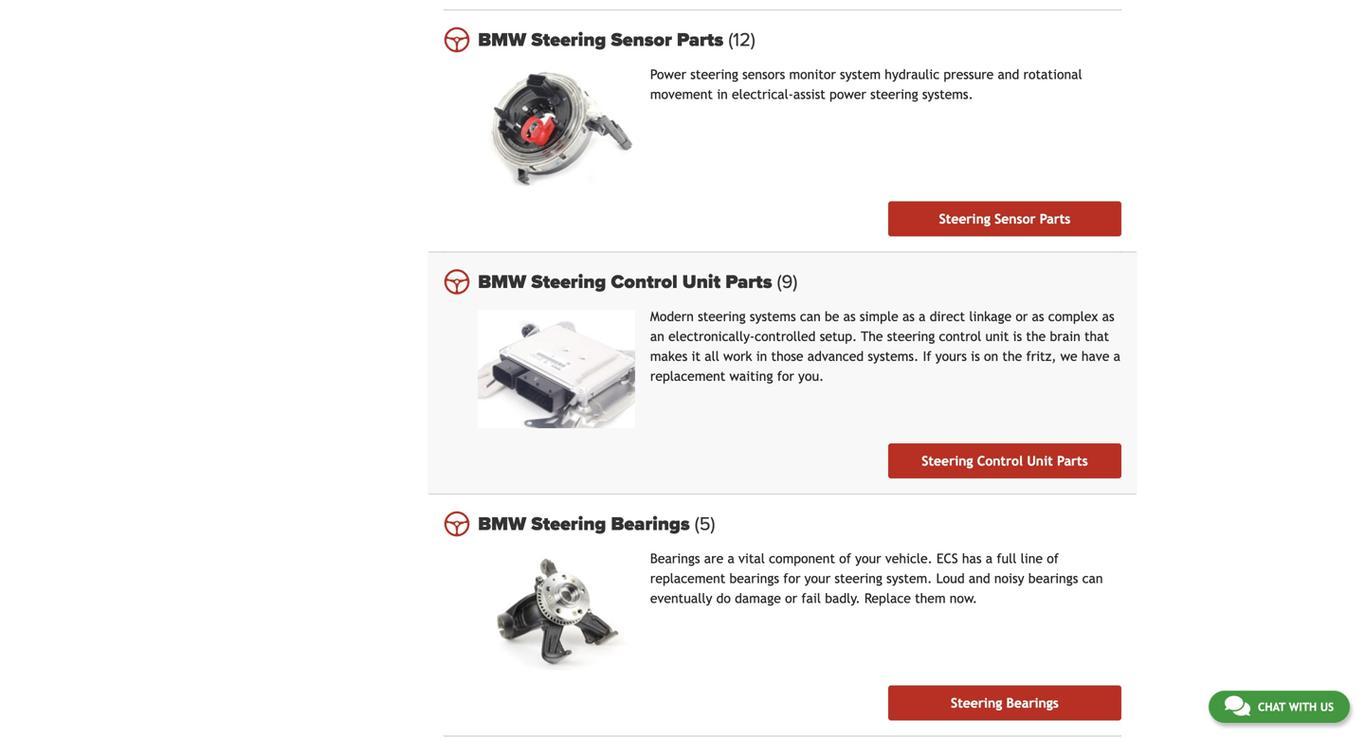 Task type: vqa. For each thing, say whether or not it's contained in the screenshot.
steering in Bearings are a vital component of your vehicle. ECS has a full line of replacement bearings for your steering system. Loud and noisy bearings can eventually do damage or fail badly. Replace them now.
yes



Task type: describe. For each thing, give the bounding box(es) containing it.
line
[[1021, 552, 1043, 567]]

2 as from the left
[[903, 309, 915, 324]]

can inside modern steering systems can be as simple as a direct linkage or as complex as an electronically-controlled setup. the steering control unit is the brain that makes it all work in those advanced systems. if yours is on the fritz, we have a replacement waiting for you.
[[800, 309, 821, 324]]

bearings inside "bearings are a vital component of your vehicle. ecs has a full line of replacement bearings for your steering system. loud and noisy bearings can eventually do damage or fail badly. replace them now."
[[651, 552, 701, 567]]

if
[[923, 349, 932, 364]]

steering inside the steering control unit parts link
[[922, 454, 974, 469]]

yours
[[936, 349, 967, 364]]

all
[[705, 349, 720, 364]]

1 as from the left
[[844, 309, 856, 324]]

1 horizontal spatial control
[[978, 454, 1024, 469]]

power
[[830, 87, 867, 102]]

sensors
[[743, 67, 786, 82]]

electronically-
[[669, 329, 755, 344]]

it
[[692, 349, 701, 364]]

have
[[1082, 349, 1110, 364]]

us
[[1321, 701, 1335, 714]]

bmw for bmw                                                                                    steering control unit parts
[[478, 271, 527, 294]]

1 of from the left
[[840, 552, 852, 567]]

bmw for bmw                                                                                    steering sensor parts
[[478, 29, 527, 51]]

1 horizontal spatial your
[[856, 552, 882, 567]]

linkage
[[970, 309, 1012, 324]]

0 horizontal spatial unit
[[683, 271, 721, 294]]

modern
[[651, 309, 694, 324]]

you.
[[799, 369, 824, 384]]

system.
[[887, 571, 933, 587]]

complex
[[1049, 309, 1099, 324]]

steering control unit parts
[[922, 454, 1088, 469]]

damage
[[735, 591, 781, 607]]

unit
[[986, 329, 1010, 344]]

makes
[[651, 349, 688, 364]]

replace
[[865, 591, 911, 607]]

1 vertical spatial the
[[1003, 349, 1023, 364]]

bmw                                                                                    steering bearings
[[478, 513, 695, 536]]

can inside "bearings are a vital component of your vehicle. ecs has a full line of replacement bearings for your steering system. loud and noisy bearings can eventually do damage or fail badly. replace them now."
[[1083, 571, 1104, 587]]

1 vertical spatial is
[[971, 349, 981, 364]]

steering up 'movement'
[[691, 67, 739, 82]]

electrical-
[[732, 87, 794, 102]]

hydraulic
[[885, 67, 940, 82]]

the
[[861, 329, 884, 344]]

steering sensor parts link
[[889, 202, 1122, 237]]

component
[[769, 552, 836, 567]]

chat
[[1259, 701, 1286, 714]]

0 vertical spatial control
[[611, 271, 678, 294]]

steering inside 'steering bearings' link
[[951, 696, 1003, 711]]

in inside power steering sensors monitor system hydraulic pressure and rotational movement in electrical-assist power steering systems.
[[717, 87, 728, 102]]

bmw                                                                                    steering control unit parts link
[[478, 271, 1122, 294]]

badly.
[[825, 591, 861, 607]]

now.
[[950, 591, 978, 607]]

or inside modern steering systems can be as simple as a direct linkage or as complex as an electronically-controlled setup. the steering control unit is the brain that makes it all work in those advanced systems. if yours is on the fritz, we have a replacement waiting for you.
[[1016, 309, 1028, 324]]

power steering sensors monitor system hydraulic pressure and rotational movement in electrical-assist power steering systems.
[[651, 67, 1083, 102]]

ecs
[[937, 552, 959, 567]]

do
[[717, 591, 731, 607]]

fail
[[802, 591, 821, 607]]

in inside modern steering systems can be as simple as a direct linkage or as complex as an electronically-controlled setup. the steering control unit is the brain that makes it all work in those advanced systems. if yours is on the fritz, we have a replacement waiting for you.
[[757, 349, 768, 364]]

systems. inside modern steering systems can be as simple as a direct linkage or as complex as an electronically-controlled setup. the steering control unit is the brain that makes it all work in those advanced systems. if yours is on the fritz, we have a replacement waiting for you.
[[868, 349, 919, 364]]

that
[[1085, 329, 1110, 344]]

direct
[[930, 309, 966, 324]]

work
[[724, 349, 753, 364]]

assist
[[794, 87, 826, 102]]

rotational
[[1024, 67, 1083, 82]]

and inside "bearings are a vital component of your vehicle. ecs has a full line of replacement bearings for your steering system. loud and noisy bearings can eventually do damage or fail badly. replace them now."
[[969, 571, 991, 587]]

bmw                                                                                    steering bearings link
[[478, 513, 1122, 536]]

steering down the hydraulic
[[871, 87, 919, 102]]

loud
[[937, 571, 965, 587]]

0 vertical spatial bearings
[[611, 513, 690, 536]]

steering bearings link
[[889, 686, 1122, 721]]

1 horizontal spatial unit
[[1028, 454, 1054, 469]]

steering bearings thumbnail image image
[[478, 553, 635, 671]]

vital
[[739, 552, 765, 567]]

a right are
[[728, 552, 735, 567]]

1 horizontal spatial is
[[1014, 329, 1023, 344]]

systems. inside power steering sensors monitor system hydraulic pressure and rotational movement in electrical-assist power steering systems.
[[923, 87, 974, 102]]

steering inside 'steering sensor parts' link
[[940, 212, 991, 227]]



Task type: locate. For each thing, give the bounding box(es) containing it.
2 bmw from the top
[[478, 271, 527, 294]]

your left the vehicle.
[[856, 552, 882, 567]]

can right noisy
[[1083, 571, 1104, 587]]

1 bmw from the top
[[478, 29, 527, 51]]

noisy
[[995, 571, 1025, 587]]

comments image
[[1225, 695, 1251, 718]]

pressure
[[944, 67, 994, 82]]

bmw                                                                                    steering sensor parts
[[478, 29, 729, 51]]

in
[[717, 87, 728, 102], [757, 349, 768, 364]]

bmw for bmw                                                                                    steering bearings
[[478, 513, 527, 536]]

0 vertical spatial the
[[1027, 329, 1046, 344]]

with
[[1290, 701, 1318, 714]]

0 horizontal spatial in
[[717, 87, 728, 102]]

1 vertical spatial your
[[805, 571, 831, 587]]

bearings
[[730, 571, 780, 587], [1029, 571, 1079, 587]]

1 horizontal spatial of
[[1047, 552, 1059, 567]]

0 horizontal spatial can
[[800, 309, 821, 324]]

as right the simple
[[903, 309, 915, 324]]

or left 'fail'
[[785, 591, 798, 607]]

and right 'pressure'
[[998, 67, 1020, 82]]

modern steering systems can be as simple as a direct linkage or as complex as an electronically-controlled setup. the steering control unit is the brain that makes it all work in those advanced systems. if yours is on the fritz, we have a replacement waiting for you.
[[651, 309, 1121, 384]]

on
[[985, 349, 999, 364]]

replacement
[[651, 369, 726, 384], [651, 571, 726, 587]]

1 vertical spatial replacement
[[651, 571, 726, 587]]

systems
[[750, 309, 796, 324]]

3 bmw from the top
[[478, 513, 527, 536]]

1 bearings from the left
[[730, 571, 780, 587]]

controlled
[[755, 329, 816, 344]]

0 vertical spatial is
[[1014, 329, 1023, 344]]

bmw                                                                                    steering control unit parts
[[478, 271, 777, 294]]

steering control unit parts thumbnail image image
[[478, 311, 635, 429]]

bearings
[[611, 513, 690, 536], [651, 552, 701, 567], [1007, 696, 1059, 711]]

power
[[651, 67, 687, 82]]

steering up 'if'
[[888, 329, 936, 344]]

0 vertical spatial bmw
[[478, 29, 527, 51]]

a right have on the right top of page
[[1114, 349, 1121, 364]]

1 horizontal spatial can
[[1083, 571, 1104, 587]]

the right on
[[1003, 349, 1023, 364]]

0 vertical spatial systems.
[[923, 87, 974, 102]]

0 horizontal spatial of
[[840, 552, 852, 567]]

simple
[[860, 309, 899, 324]]

4 as from the left
[[1103, 309, 1115, 324]]

chat with us link
[[1209, 691, 1351, 724]]

we
[[1061, 349, 1078, 364]]

has
[[963, 552, 982, 567]]

them
[[915, 591, 946, 607]]

2 bearings from the left
[[1029, 571, 1079, 587]]

can
[[800, 309, 821, 324], [1083, 571, 1104, 587]]

1 vertical spatial bearings
[[651, 552, 701, 567]]

0 vertical spatial replacement
[[651, 369, 726, 384]]

parts inside 'steering sensor parts' link
[[1040, 212, 1071, 227]]

is
[[1014, 329, 1023, 344], [971, 349, 981, 364]]

1 vertical spatial bmw
[[478, 271, 527, 294]]

are
[[705, 552, 724, 567]]

for inside modern steering systems can be as simple as a direct linkage or as complex as an electronically-controlled setup. the steering control unit is the brain that makes it all work in those advanced systems. if yours is on the fritz, we have a replacement waiting for you.
[[777, 369, 795, 384]]

for inside "bearings are a vital component of your vehicle. ecs has a full line of replacement bearings for your steering system. loud and noisy bearings can eventually do damage or fail badly. replace them now."
[[784, 571, 801, 587]]

as left complex
[[1032, 309, 1045, 324]]

0 vertical spatial or
[[1016, 309, 1028, 324]]

be
[[825, 309, 840, 324]]

steering
[[691, 67, 739, 82], [871, 87, 919, 102], [698, 309, 746, 324], [888, 329, 936, 344], [835, 571, 883, 587]]

1 horizontal spatial in
[[757, 349, 768, 364]]

in up waiting
[[757, 349, 768, 364]]

0 vertical spatial for
[[777, 369, 795, 384]]

steering sensor parts thumbnail image image
[[478, 68, 635, 186]]

full
[[997, 552, 1017, 567]]

2 vertical spatial bmw
[[478, 513, 527, 536]]

sensor
[[611, 29, 672, 51], [995, 212, 1036, 227]]

for down component
[[784, 571, 801, 587]]

vehicle.
[[886, 552, 933, 567]]

bearings down line
[[1029, 571, 1079, 587]]

eventually
[[651, 591, 713, 607]]

waiting
[[730, 369, 773, 384]]

can left be
[[800, 309, 821, 324]]

0 horizontal spatial bearings
[[730, 571, 780, 587]]

bmw                                                                                    steering sensor parts link
[[478, 29, 1122, 51]]

0 vertical spatial in
[[717, 87, 728, 102]]

parts inside the steering control unit parts link
[[1058, 454, 1088, 469]]

1 horizontal spatial systems.
[[923, 87, 974, 102]]

of up badly.
[[840, 552, 852, 567]]

unit
[[683, 271, 721, 294], [1028, 454, 1054, 469]]

0 horizontal spatial is
[[971, 349, 981, 364]]

1 vertical spatial can
[[1083, 571, 1104, 587]]

systems. down 'pressure'
[[923, 87, 974, 102]]

1 replacement from the top
[[651, 369, 726, 384]]

chat with us
[[1259, 701, 1335, 714]]

is left on
[[971, 349, 981, 364]]

as up that
[[1103, 309, 1115, 324]]

for down those
[[777, 369, 795, 384]]

or inside "bearings are a vital component of your vehicle. ecs has a full line of replacement bearings for your steering system. loud and noisy bearings can eventually do damage or fail badly. replace them now."
[[785, 591, 798, 607]]

1 vertical spatial for
[[784, 571, 801, 587]]

2 replacement from the top
[[651, 571, 726, 587]]

1 vertical spatial control
[[978, 454, 1024, 469]]

1 horizontal spatial the
[[1027, 329, 1046, 344]]

0 vertical spatial and
[[998, 67, 1020, 82]]

systems.
[[923, 87, 974, 102], [868, 349, 919, 364]]

0 horizontal spatial the
[[1003, 349, 1023, 364]]

a right has
[[986, 552, 993, 567]]

1 horizontal spatial bearings
[[1029, 571, 1079, 587]]

system
[[840, 67, 881, 82]]

those
[[772, 349, 804, 364]]

1 vertical spatial sensor
[[995, 212, 1036, 227]]

brain
[[1050, 329, 1081, 344]]

or
[[1016, 309, 1028, 324], [785, 591, 798, 607]]

0 horizontal spatial systems.
[[868, 349, 919, 364]]

and inside power steering sensors monitor system hydraulic pressure and rotational movement in electrical-assist power steering systems.
[[998, 67, 1020, 82]]

0 horizontal spatial sensor
[[611, 29, 672, 51]]

replacement down it
[[651, 369, 726, 384]]

0 vertical spatial can
[[800, 309, 821, 324]]

1 horizontal spatial or
[[1016, 309, 1028, 324]]

or right linkage
[[1016, 309, 1028, 324]]

steering
[[531, 29, 606, 51], [940, 212, 991, 227], [531, 271, 606, 294], [922, 454, 974, 469], [531, 513, 606, 536], [951, 696, 1003, 711]]

a
[[919, 309, 926, 324], [1114, 349, 1121, 364], [728, 552, 735, 567], [986, 552, 993, 567]]

as
[[844, 309, 856, 324], [903, 309, 915, 324], [1032, 309, 1045, 324], [1103, 309, 1115, 324]]

advanced
[[808, 349, 864, 364]]

monitor
[[790, 67, 836, 82]]

steering up electronically-
[[698, 309, 746, 324]]

replacement up eventually
[[651, 571, 726, 587]]

1 vertical spatial unit
[[1028, 454, 1054, 469]]

bearings down vital
[[730, 571, 780, 587]]

control
[[611, 271, 678, 294], [978, 454, 1024, 469]]

the up fritz,
[[1027, 329, 1046, 344]]

setup.
[[820, 329, 858, 344]]

a left direct
[[919, 309, 926, 324]]

movement
[[651, 87, 713, 102]]

bmw
[[478, 29, 527, 51], [478, 271, 527, 294], [478, 513, 527, 536]]

is right unit
[[1014, 329, 1023, 344]]

of
[[840, 552, 852, 567], [1047, 552, 1059, 567]]

steering bearings
[[951, 696, 1059, 711]]

steering control unit parts link
[[889, 444, 1122, 479]]

0 horizontal spatial control
[[611, 271, 678, 294]]

0 horizontal spatial your
[[805, 571, 831, 587]]

steering sensor parts
[[940, 212, 1071, 227]]

1 vertical spatial or
[[785, 591, 798, 607]]

fritz,
[[1027, 349, 1057, 364]]

and
[[998, 67, 1020, 82], [969, 571, 991, 587]]

for
[[777, 369, 795, 384], [784, 571, 801, 587]]

0 vertical spatial sensor
[[611, 29, 672, 51]]

your
[[856, 552, 882, 567], [805, 571, 831, 587]]

1 vertical spatial and
[[969, 571, 991, 587]]

1 vertical spatial systems.
[[868, 349, 919, 364]]

parts
[[677, 29, 724, 51], [1040, 212, 1071, 227], [726, 271, 773, 294], [1058, 454, 1088, 469]]

and down has
[[969, 571, 991, 587]]

0 horizontal spatial or
[[785, 591, 798, 607]]

as right be
[[844, 309, 856, 324]]

2 vertical spatial bearings
[[1007, 696, 1059, 711]]

your up 'fail'
[[805, 571, 831, 587]]

systems. down the
[[868, 349, 919, 364]]

an
[[651, 329, 665, 344]]

1 horizontal spatial and
[[998, 67, 1020, 82]]

bearings are a vital component of your vehicle. ecs has a full line of replacement bearings for your steering system. loud and noisy bearings can eventually do damage or fail badly. replace them now.
[[651, 552, 1104, 607]]

control
[[940, 329, 982, 344]]

2 of from the left
[[1047, 552, 1059, 567]]

0 vertical spatial your
[[856, 552, 882, 567]]

steering inside "bearings are a vital component of your vehicle. ecs has a full line of replacement bearings for your steering system. loud and noisy bearings can eventually do damage or fail badly. replace them now."
[[835, 571, 883, 587]]

replacement inside modern steering systems can be as simple as a direct linkage or as complex as an electronically-controlled setup. the steering control unit is the brain that makes it all work in those advanced systems. if yours is on the fritz, we have a replacement waiting for you.
[[651, 369, 726, 384]]

replacement inside "bearings are a vital component of your vehicle. ecs has a full line of replacement bearings for your steering system. loud and noisy bearings can eventually do damage or fail badly. replace them now."
[[651, 571, 726, 587]]

1 vertical spatial in
[[757, 349, 768, 364]]

0 vertical spatial unit
[[683, 271, 721, 294]]

in left electrical-
[[717, 87, 728, 102]]

of right line
[[1047, 552, 1059, 567]]

steering up badly.
[[835, 571, 883, 587]]

1 horizontal spatial sensor
[[995, 212, 1036, 227]]

0 horizontal spatial and
[[969, 571, 991, 587]]

3 as from the left
[[1032, 309, 1045, 324]]



